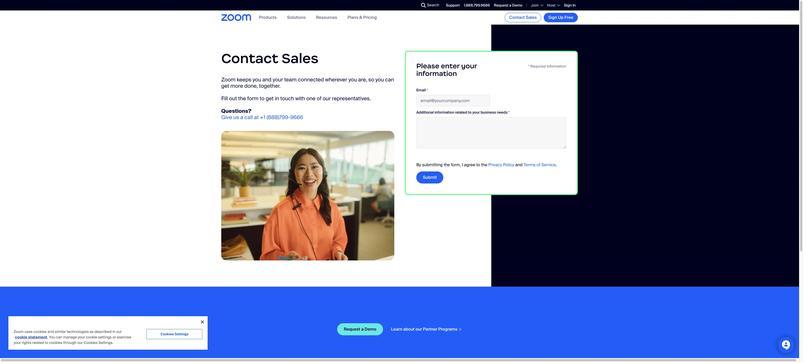 Task type: vqa. For each thing, say whether or not it's contained in the screenshot.
bio related to Aparna Bawa
no



Task type: describe. For each thing, give the bounding box(es) containing it.
keeps
[[237, 76, 252, 83]]

to right form at the left top
[[260, 95, 265, 102]]

1 vertical spatial request a demo link
[[338, 324, 383, 336]]

2 horizontal spatial the
[[482, 163, 488, 168]]

cookies settings
[[161, 333, 189, 337]]

submit
[[423, 175, 437, 180]]

enter
[[441, 62, 460, 70]]

touch
[[281, 95, 294, 102]]

9666
[[291, 114, 304, 121]]

to left the business
[[469, 110, 472, 115]]

i
[[462, 163, 464, 168]]

cookies inside .  you can manage your cookie settings or exercise your rights related to cookies through our cookies settings.
[[84, 341, 98, 346]]

in inside zoom uses cookies and similar technologies as described in our cookie statement
[[113, 330, 116, 335]]

our inside .  you can manage your cookie settings or exercise your rights related to cookies through our cookies settings.
[[77, 341, 83, 346]]

request for the rightmost the request a demo link
[[495, 3, 509, 8]]

out
[[229, 95, 237, 102]]

pricing
[[364, 15, 377, 20]]

join button
[[532, 3, 544, 8]]

connected
[[298, 76, 324, 83]]

described
[[95, 330, 112, 335]]

can inside .  you can manage your cookie settings or exercise your rights related to cookies through our cookies settings.
[[56, 336, 62, 340]]

zoom uses cookies and similar technologies as described in our cookie statement
[[14, 330, 122, 340]]

team
[[285, 76, 297, 83]]

1 horizontal spatial contact
[[510, 15, 525, 20]]

* required information
[[529, 64, 567, 69]]

a for the rightmost the request a demo link
[[510, 3, 512, 8]]

settings.
[[99, 341, 113, 346]]

support
[[446, 3, 460, 8]]

request a demo inside contact sales main content
[[344, 327, 377, 333]]

none text field inside please enter your information 'element'
[[417, 118, 567, 149]]

cookies inside .  you can manage your cookie settings or exercise your rights related to cookies through our cookies settings.
[[49, 341, 62, 346]]

fill
[[222, 95, 228, 102]]

wherever
[[325, 76, 348, 83]]

demo for the bottommost the request a demo link
[[365, 327, 377, 333]]

(888)799-
[[267, 114, 291, 121]]

done,
[[245, 83, 258, 89]]

learn
[[391, 327, 403, 333]]

or
[[113, 336, 116, 340]]

zoom keeps you and your team connected wherever you are, so you can get more done, together.
[[222, 76, 394, 89]]

sign up free link
[[544, 13, 578, 22]]

representatives.
[[332, 95, 371, 102]]

learn about our partner programs
[[391, 327, 458, 333]]

form
[[248, 95, 259, 102]]

2 you from the left
[[349, 76, 357, 83]]

1 horizontal spatial request a demo
[[495, 3, 523, 8]]

resources button
[[316, 15, 337, 20]]

your inside please enter your information
[[462, 62, 477, 70]]

questions? give us a call at +1 (888)799-9666
[[222, 108, 304, 121]]

request for the bottommost the request a demo link
[[344, 327, 361, 333]]

0 vertical spatial of
[[317, 95, 322, 102]]

by submitting the form, i agree to the privacy policy and terms of service .
[[417, 163, 557, 168]]

products button
[[259, 15, 277, 20]]

learn about our partner programs link
[[391, 327, 462, 333]]

terms
[[524, 163, 536, 168]]

related inside .  you can manage your cookie settings or exercise your rights related to cookies through our cookies settings.
[[32, 341, 44, 346]]

policy
[[504, 163, 515, 168]]

solutions
[[287, 15, 306, 20]]

sign for sign up free
[[549, 15, 558, 20]]

plans
[[348, 15, 359, 20]]

and for zoom keeps you and your team connected wherever you are, so you can get more done, together.
[[263, 76, 272, 83]]

you
[[49, 336, 55, 340]]

privacy policy link
[[489, 163, 515, 168]]

support link
[[446, 3, 460, 8]]

cookies settings button
[[147, 330, 203, 340]]

&
[[360, 15, 363, 20]]

contact sales main content
[[0, 25, 800, 362]]

similar
[[55, 330, 66, 335]]

agree
[[465, 163, 476, 168]]

technologies
[[67, 330, 89, 335]]

service
[[542, 163, 556, 168]]

sales inside main content
[[282, 50, 319, 67]]

please
[[417, 62, 440, 70]]

search
[[428, 3, 440, 7]]

exercise
[[117, 336, 131, 340]]

additional
[[417, 110, 434, 115]]

sign for sign in
[[565, 3, 572, 8]]

email@yourcompany.com text field
[[417, 95, 491, 107]]

additional information related to your business needs *
[[417, 110, 510, 115]]

give
[[222, 114, 232, 121]]

cookie inside zoom uses cookies and similar technologies as described in our cookie statement
[[15, 336, 27, 340]]

get inside "zoom keeps you and your team connected wherever you are, so you can get more done, together."
[[222, 83, 229, 89]]

submitting
[[423, 163, 443, 168]]

resources
[[316, 15, 337, 20]]

cookies inside zoom uses cookies and similar technologies as described in our cookie statement
[[33, 330, 47, 335]]

terms of service link
[[524, 163, 556, 168]]

needs
[[497, 110, 508, 115]]



Task type: locate. For each thing, give the bounding box(es) containing it.
of right one
[[317, 95, 322, 102]]

demo up contact sales link
[[513, 3, 523, 8]]

1 cookie from the left
[[15, 336, 27, 340]]

are,
[[359, 76, 368, 83]]

1 vertical spatial information
[[435, 110, 455, 115]]

cookie up rights
[[15, 336, 27, 340]]

0 vertical spatial related
[[456, 110, 468, 115]]

0 vertical spatial a
[[510, 3, 512, 8]]

1 horizontal spatial in
[[275, 95, 279, 102]]

0 horizontal spatial in
[[113, 330, 116, 335]]

2 horizontal spatial and
[[516, 163, 523, 168]]

0 horizontal spatial *
[[427, 88, 429, 93]]

solutions button
[[287, 15, 306, 20]]

1 vertical spatial *
[[427, 88, 429, 93]]

1 horizontal spatial contact sales
[[510, 15, 537, 20]]

1 vertical spatial in
[[113, 330, 116, 335]]

about
[[404, 327, 415, 333]]

1 horizontal spatial get
[[266, 95, 274, 102]]

our inside zoom uses cookies and similar technologies as described in our cookie statement
[[116, 330, 122, 335]]

information
[[417, 69, 457, 78], [435, 110, 455, 115]]

0 horizontal spatial .
[[47, 336, 48, 340]]

your left team
[[273, 76, 283, 83]]

0 vertical spatial and
[[263, 76, 272, 83]]

0 horizontal spatial request
[[344, 327, 361, 333]]

sales up team
[[282, 50, 319, 67]]

a inside questions? give us a call at +1 (888)799-9666
[[241, 114, 244, 121]]

2 horizontal spatial you
[[376, 76, 384, 83]]

1.888.799.9666
[[464, 3, 490, 8]]

your inside "zoom keeps you and your team connected wherever you are, so you can get more done, together."
[[273, 76, 283, 83]]

at
[[254, 114, 259, 121]]

* right email
[[427, 88, 429, 93]]

0 horizontal spatial you
[[253, 76, 261, 83]]

information up email *
[[417, 69, 457, 78]]

* left required
[[529, 64, 530, 69]]

privacy alert dialog
[[8, 317, 208, 351]]

host
[[548, 3, 556, 8]]

the
[[238, 95, 246, 102], [444, 163, 450, 168], [482, 163, 488, 168]]

1 vertical spatial a
[[241, 114, 244, 121]]

join
[[532, 3, 539, 8]]

0 horizontal spatial and
[[48, 330, 54, 335]]

1 vertical spatial and
[[516, 163, 523, 168]]

zoom logo image
[[222, 14, 251, 21]]

demo left learn
[[365, 327, 377, 333]]

plans & pricing
[[348, 15, 377, 20]]

* right needs
[[509, 110, 510, 115]]

required
[[531, 64, 546, 69]]

to right 'agree'
[[477, 163, 481, 168]]

call
[[245, 114, 253, 121]]

related down statement
[[32, 341, 44, 346]]

contact
[[510, 15, 525, 20], [222, 50, 279, 67]]

0 horizontal spatial sign
[[549, 15, 558, 20]]

zoom inside zoom uses cookies and similar technologies as described in our cookie statement
[[14, 330, 24, 335]]

our right through
[[77, 341, 83, 346]]

plans & pricing link
[[348, 15, 377, 20]]

and for zoom uses cookies and similar technologies as described in our cookie statement
[[48, 330, 54, 335]]

0 horizontal spatial cookies
[[33, 330, 47, 335]]

your for additional information related to your business needs *
[[473, 110, 480, 115]]

0 vertical spatial sign
[[565, 3, 572, 8]]

a
[[510, 3, 512, 8], [241, 114, 244, 121], [362, 327, 364, 333]]

contact sales inside main content
[[222, 50, 319, 67]]

1 vertical spatial sales
[[282, 50, 319, 67]]

1 horizontal spatial *
[[509, 110, 510, 115]]

1 horizontal spatial .
[[556, 163, 557, 168]]

you right the keeps
[[253, 76, 261, 83]]

request a demo
[[495, 3, 523, 8], [344, 327, 377, 333]]

together.
[[259, 83, 281, 89]]

2 vertical spatial *
[[509, 110, 510, 115]]

1 horizontal spatial of
[[537, 163, 541, 168]]

customer support agent image
[[222, 131, 395, 261]]

1 vertical spatial contact sales
[[222, 50, 319, 67]]

email
[[417, 88, 426, 93]]

1 vertical spatial get
[[266, 95, 274, 102]]

our up the exercise
[[116, 330, 122, 335]]

with
[[296, 95, 305, 102]]

the left privacy
[[482, 163, 488, 168]]

1 horizontal spatial cookie
[[86, 336, 97, 340]]

cookies down you
[[49, 341, 62, 346]]

to
[[260, 95, 265, 102], [469, 110, 472, 115], [477, 163, 481, 168], [45, 341, 48, 346]]

demo for the rightmost the request a demo link
[[513, 3, 523, 8]]

and inside zoom uses cookies and similar technologies as described in our cookie statement
[[48, 330, 54, 335]]

0 horizontal spatial request a demo
[[344, 327, 377, 333]]

1 horizontal spatial cookies
[[161, 333, 174, 337]]

search image
[[422, 3, 426, 8], [422, 3, 426, 8]]

0 vertical spatial *
[[529, 64, 530, 69]]

2 vertical spatial and
[[48, 330, 54, 335]]

1 horizontal spatial request a demo link
[[495, 3, 523, 8]]

cookies left the settings
[[161, 333, 174, 337]]

1 horizontal spatial can
[[386, 76, 394, 83]]

us
[[234, 114, 239, 121]]

2 cookie from the left
[[86, 336, 97, 340]]

None search field
[[402, 1, 423, 9]]

of inside please enter your information 'element'
[[537, 163, 541, 168]]

related down email@yourcompany.com text field
[[456, 110, 468, 115]]

as
[[90, 330, 94, 335]]

*
[[529, 64, 530, 69], [427, 88, 429, 93], [509, 110, 510, 115]]

2 vertical spatial a
[[362, 327, 364, 333]]

more
[[231, 83, 243, 89]]

the for form,
[[444, 163, 450, 168]]

the for form
[[238, 95, 246, 102]]

1 vertical spatial zoom
[[14, 330, 24, 335]]

1.888.799.9666 link
[[464, 3, 490, 8]]

2 horizontal spatial a
[[510, 3, 512, 8]]

cookies
[[161, 333, 174, 337], [84, 341, 98, 346]]

free
[[565, 15, 574, 20]]

cookies down as
[[84, 341, 98, 346]]

zoom
[[222, 76, 236, 83], [14, 330, 24, 335]]

0 horizontal spatial the
[[238, 95, 246, 102]]

1 horizontal spatial request
[[495, 3, 509, 8]]

in
[[573, 3, 576, 8]]

1 horizontal spatial sign
[[565, 3, 572, 8]]

1 horizontal spatial related
[[456, 110, 468, 115]]

our right about
[[416, 327, 422, 333]]

0 vertical spatial contact sales
[[510, 15, 537, 20]]

cookies up statement
[[33, 330, 47, 335]]

1 horizontal spatial cookies
[[49, 341, 62, 346]]

0 horizontal spatial sales
[[282, 50, 319, 67]]

demo
[[513, 3, 523, 8], [365, 327, 377, 333]]

sign left in
[[565, 3, 572, 8]]

0 vertical spatial .
[[556, 163, 557, 168]]

.  you can manage your cookie settings or exercise your rights related to cookies through our cookies settings.
[[14, 336, 131, 346]]

and right done,
[[263, 76, 272, 83]]

you left the are,
[[349, 76, 357, 83]]

1 vertical spatial request a demo
[[344, 327, 377, 333]]

1 horizontal spatial sales
[[526, 15, 537, 20]]

0 horizontal spatial of
[[317, 95, 322, 102]]

can down the similar at the bottom left of the page
[[56, 336, 62, 340]]

can right so
[[386, 76, 394, 83]]

0 vertical spatial in
[[275, 95, 279, 102]]

1 you from the left
[[253, 76, 261, 83]]

zoom for zoom keeps you and your team connected wherever you are, so you can get more done, together.
[[222, 76, 236, 83]]

0 vertical spatial get
[[222, 83, 229, 89]]

partner
[[423, 327, 438, 333]]

1 horizontal spatial a
[[362, 327, 364, 333]]

through
[[63, 341, 76, 346]]

sign left up
[[549, 15, 558, 20]]

and right policy
[[516, 163, 523, 168]]

in inside contact sales main content
[[275, 95, 279, 102]]

0 horizontal spatial cookie
[[15, 336, 27, 340]]

business
[[481, 110, 497, 115]]

1 vertical spatial contact
[[222, 50, 279, 67]]

cookie down as
[[86, 336, 97, 340]]

contact sales
[[510, 15, 537, 20], [222, 50, 319, 67]]

and inside "zoom keeps you and your team connected wherever you are, so you can get more done, together."
[[263, 76, 272, 83]]

give us a call at +1 (888)799-9666 link
[[222, 114, 304, 121]]

1 vertical spatial request
[[344, 327, 361, 333]]

request inside contact sales main content
[[344, 327, 361, 333]]

request
[[495, 3, 509, 8], [344, 327, 361, 333]]

sales
[[526, 15, 537, 20], [282, 50, 319, 67]]

0 vertical spatial request a demo link
[[495, 3, 523, 8]]

0 vertical spatial cookies
[[161, 333, 174, 337]]

your for .  you can manage your cookie settings or exercise your rights related to cookies through our cookies settings.
[[78, 336, 85, 340]]

0 horizontal spatial get
[[222, 83, 229, 89]]

. inside .  you can manage your cookie settings or exercise your rights related to cookies through our cookies settings.
[[47, 336, 48, 340]]

1 vertical spatial sign
[[549, 15, 558, 20]]

0 horizontal spatial contact sales
[[222, 50, 319, 67]]

the right out on the top left of the page
[[238, 95, 246, 102]]

request a demo link
[[495, 3, 523, 8], [338, 324, 383, 336]]

0 vertical spatial request
[[495, 3, 509, 8]]

related inside please enter your information 'element'
[[456, 110, 468, 115]]

your left the business
[[473, 110, 480, 115]]

host button
[[548, 3, 560, 8]]

you right so
[[376, 76, 384, 83]]

0 horizontal spatial can
[[56, 336, 62, 340]]

sign in link
[[565, 3, 576, 8]]

0 vertical spatial demo
[[513, 3, 523, 8]]

please enter your information element
[[405, 51, 578, 195]]

information inside please enter your information
[[417, 69, 457, 78]]

+1
[[260, 114, 266, 121]]

. inside please enter your information 'element'
[[556, 163, 557, 168]]

0 vertical spatial information
[[417, 69, 457, 78]]

0 vertical spatial request a demo
[[495, 3, 523, 8]]

of right terms
[[537, 163, 541, 168]]

0 horizontal spatial a
[[241, 114, 244, 121]]

to inside .  you can manage your cookie settings or exercise your rights related to cookies through our cookies settings.
[[45, 341, 48, 346]]

None text field
[[417, 118, 567, 149]]

1 vertical spatial cookies
[[84, 341, 98, 346]]

form,
[[451, 163, 461, 168]]

information
[[547, 64, 567, 69]]

zoom for zoom uses cookies and similar technologies as described in our cookie statement
[[14, 330, 24, 335]]

3 you from the left
[[376, 76, 384, 83]]

manage
[[63, 336, 77, 340]]

cookie inside .  you can manage your cookie settings or exercise your rights related to cookies through our cookies settings.
[[86, 336, 97, 340]]

can
[[386, 76, 394, 83], [56, 336, 62, 340]]

0 horizontal spatial request a demo link
[[338, 324, 383, 336]]

information down email@yourcompany.com text field
[[435, 110, 455, 115]]

in left touch
[[275, 95, 279, 102]]

fill out the form to get in touch with one of our representatives.
[[222, 95, 371, 102]]

settings
[[98, 336, 112, 340]]

1 vertical spatial .
[[47, 336, 48, 340]]

in
[[275, 95, 279, 102], [113, 330, 116, 335]]

0 horizontal spatial cookies
[[84, 341, 98, 346]]

get left more
[[222, 83, 229, 89]]

zoom left uses
[[14, 330, 24, 335]]

0 horizontal spatial contact
[[222, 50, 279, 67]]

0 horizontal spatial demo
[[365, 327, 377, 333]]

2 horizontal spatial *
[[529, 64, 530, 69]]

0 vertical spatial can
[[386, 76, 394, 83]]

to down statement
[[45, 341, 48, 346]]

sales down the join
[[526, 15, 537, 20]]

cookies inside button
[[161, 333, 174, 337]]

by
[[417, 163, 422, 168]]

in up or
[[113, 330, 116, 335]]

1 vertical spatial demo
[[365, 327, 377, 333]]

contact inside main content
[[222, 50, 279, 67]]

0 vertical spatial contact
[[510, 15, 525, 20]]

1 horizontal spatial demo
[[513, 3, 523, 8]]

the left form,
[[444, 163, 450, 168]]

.
[[556, 163, 557, 168], [47, 336, 48, 340]]

settings
[[175, 333, 189, 337]]

uses
[[24, 330, 33, 335]]

your left rights
[[14, 341, 21, 346]]

submit button
[[417, 172, 444, 184]]

0 horizontal spatial related
[[32, 341, 44, 346]]

and inside please enter your information 'element'
[[516, 163, 523, 168]]

1 horizontal spatial zoom
[[222, 76, 236, 83]]

cookie statement link
[[15, 336, 47, 340]]

0 vertical spatial sales
[[526, 15, 537, 20]]

contact sales link
[[505, 13, 542, 22]]

1 horizontal spatial you
[[349, 76, 357, 83]]

get down together.
[[266, 95, 274, 102]]

your down technologies in the left of the page
[[78, 336, 85, 340]]

please enter your information
[[417, 62, 477, 78]]

demo inside the request a demo link
[[365, 327, 377, 333]]

sign up free
[[549, 15, 574, 20]]

a for the bottommost the request a demo link
[[362, 327, 364, 333]]

your for zoom keeps you and your team connected wherever you are, so you can get more done, together.
[[273, 76, 283, 83]]

statement
[[28, 336, 47, 340]]

0 vertical spatial zoom
[[222, 76, 236, 83]]

1 vertical spatial related
[[32, 341, 44, 346]]

0 horizontal spatial zoom
[[14, 330, 24, 335]]

can inside "zoom keeps you and your team connected wherever you are, so you can get more done, together."
[[386, 76, 394, 83]]

programs
[[439, 327, 458, 333]]

email *
[[417, 88, 429, 93]]

questions?
[[222, 108, 252, 115]]

1 vertical spatial of
[[537, 163, 541, 168]]

up
[[559, 15, 564, 20]]

our inside 'link'
[[416, 327, 422, 333]]

one
[[307, 95, 316, 102]]

privacy
[[489, 163, 503, 168]]

related
[[456, 110, 468, 115], [32, 341, 44, 346]]

1 vertical spatial cookies
[[49, 341, 62, 346]]

1 horizontal spatial and
[[263, 76, 272, 83]]

zoom left the keeps
[[222, 76, 236, 83]]

0 vertical spatial cookies
[[33, 330, 47, 335]]

rights
[[22, 341, 31, 346]]

your right enter
[[462, 62, 477, 70]]

zoom inside "zoom keeps you and your team connected wherever you are, so you can get more done, together."
[[222, 76, 236, 83]]

products
[[259, 15, 277, 20]]

our right one
[[323, 95, 331, 102]]

1 horizontal spatial the
[[444, 163, 450, 168]]

and up you
[[48, 330, 54, 335]]

1 vertical spatial can
[[56, 336, 62, 340]]



